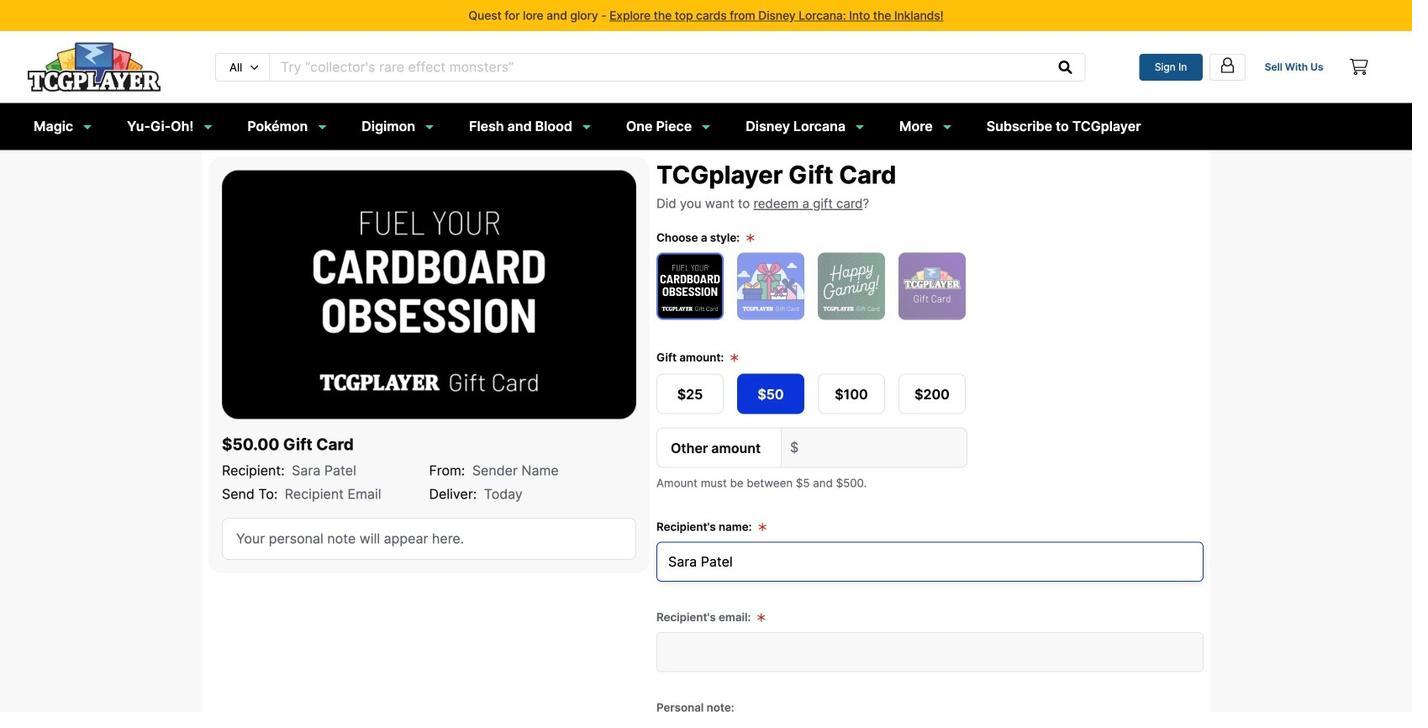Task type: vqa. For each thing, say whether or not it's contained in the screenshot.
list
no



Task type: locate. For each thing, give the bounding box(es) containing it.
2 vertical spatial asterisk image
[[757, 613, 766, 623]]

user icon image
[[1219, 56, 1237, 74]]

Recipient's name: text field
[[657, 542, 1204, 582]]

submit your search image
[[1059, 60, 1073, 74]]

view your shopping cart image
[[1351, 59, 1369, 75]]

None text field
[[270, 54, 1047, 81], [808, 429, 967, 467], [270, 54, 1047, 81], [808, 429, 967, 467]]

1 horizontal spatial asterisk image
[[746, 233, 755, 243]]

tcgplayer.com image
[[27, 42, 161, 92]]

Recipient's email: email field
[[657, 633, 1204, 672]]

asterisk image
[[758, 522, 767, 532]]

0 horizontal spatial asterisk image
[[731, 353, 739, 363]]

asterisk image
[[746, 233, 755, 243], [731, 353, 739, 363], [757, 613, 766, 623]]

cardboard obsession gift card image
[[222, 170, 637, 419]]



Task type: describe. For each thing, give the bounding box(es) containing it.
1 vertical spatial asterisk image
[[731, 353, 739, 363]]

2 horizontal spatial asterisk image
[[757, 613, 766, 623]]

0 vertical spatial asterisk image
[[746, 233, 755, 243]]



